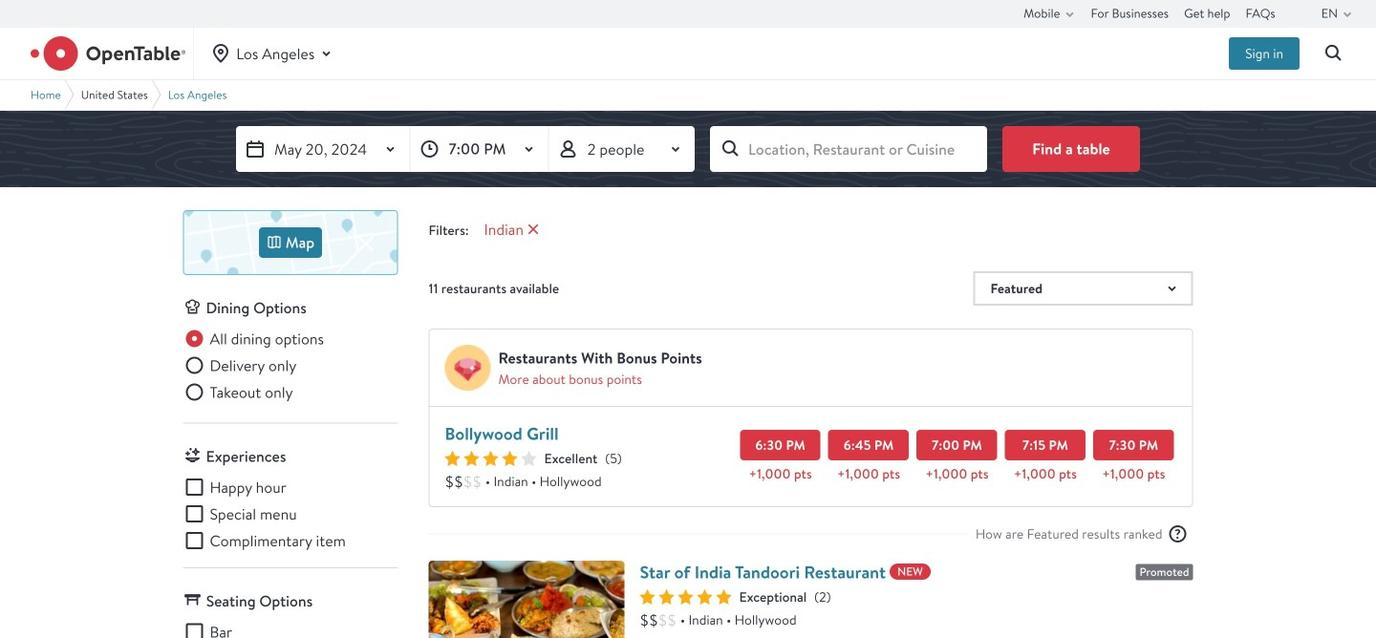 Task type: vqa. For each thing, say whether or not it's contained in the screenshot.
A photo of Olympia Provisions Southeast restaurant at the left bottom
no



Task type: locate. For each thing, give the bounding box(es) containing it.
opentable logo image
[[31, 36, 186, 71]]

none radio inside group
[[183, 328, 324, 350]]

None radio
[[183, 328, 324, 350]]

0 vertical spatial group
[[183, 328, 398, 408]]

None radio
[[183, 354, 297, 377], [183, 381, 293, 404], [183, 354, 297, 377], [183, 381, 293, 404]]

5 stars image
[[640, 590, 732, 605]]

None field
[[710, 126, 988, 172]]

1 group from the top
[[183, 328, 398, 408]]

group
[[183, 328, 398, 408], [183, 476, 398, 553]]

Please input a Location, Restaurant or Cuisine field
[[710, 126, 988, 172]]

1 vertical spatial group
[[183, 476, 398, 553]]



Task type: describe. For each thing, give the bounding box(es) containing it.
2 group from the top
[[183, 476, 398, 553]]

bonus point image
[[445, 345, 491, 391]]

4 stars image
[[445, 451, 537, 467]]



